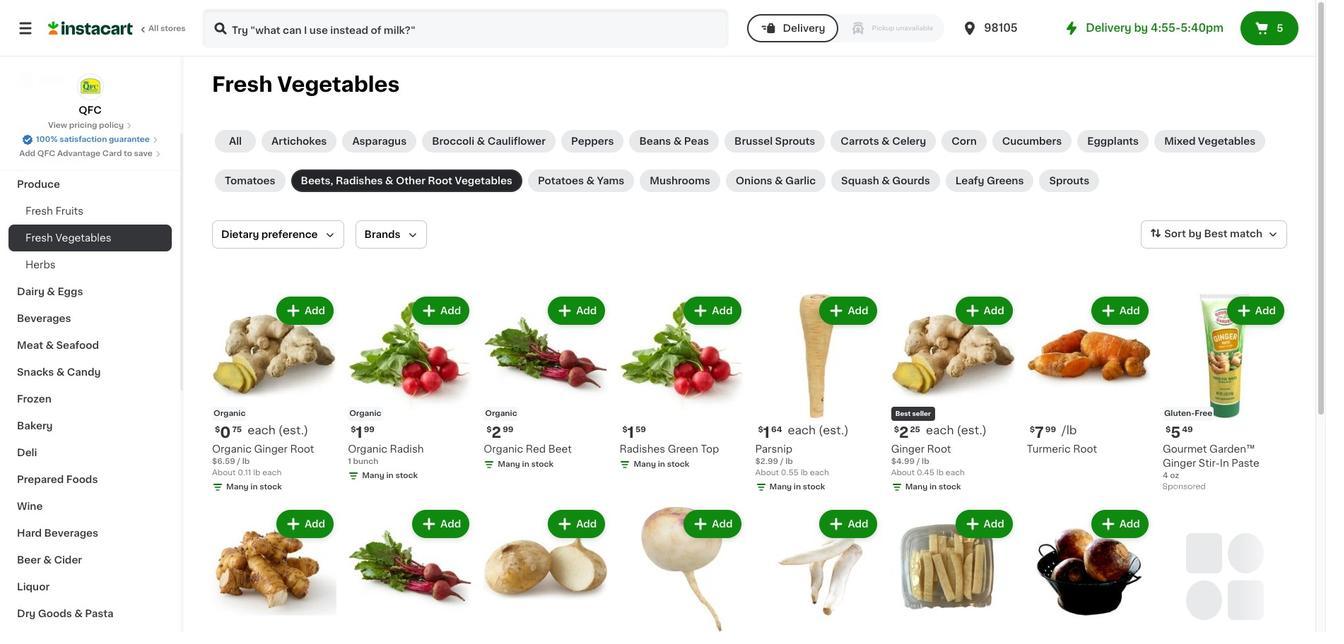 Task type: vqa. For each thing, say whether or not it's contained in the screenshot.
/ inside Parsnip $2.99 / lb About 0.55 lb each
yes



Task type: locate. For each thing, give the bounding box(es) containing it.
organic up '75'
[[214, 410, 246, 418]]

$ for $ 1 99
[[351, 426, 356, 434]]

recipes link
[[8, 117, 172, 144]]

(est.) inside $1.64 each (estimated) element
[[819, 425, 849, 436]]

2 $ from the left
[[351, 426, 356, 434]]

garlic
[[786, 176, 816, 186]]

mixed vegetables link
[[1155, 130, 1266, 153]]

$ inside $ 7 99
[[1030, 426, 1035, 434]]

2 99 from the left
[[503, 426, 514, 434]]

stock down 'organic ginger root $6.59 / lb about 0.11 lb each' at bottom
[[260, 484, 282, 491]]

99 up organic radish 1 bunch
[[364, 426, 375, 434]]

2
[[492, 426, 501, 441], [899, 426, 909, 441]]

$ left '75'
[[215, 426, 220, 434]]

add qfc advantage card to save
[[19, 150, 153, 158]]

1 vertical spatial sprouts
[[1050, 176, 1090, 186]]

all left stores
[[148, 25, 159, 33]]

organic red beet
[[484, 445, 572, 455]]

fresh up herbs
[[25, 233, 53, 243]]

carrots
[[841, 136, 879, 146]]

1 vertical spatial fresh
[[25, 206, 53, 216]]

foods
[[66, 475, 98, 485]]

2 horizontal spatial /
[[917, 458, 920, 466]]

vegetables right mixed
[[1198, 136, 1256, 146]]

$ inside $ 2 25
[[894, 426, 899, 434]]

1 vertical spatial 5
[[1171, 426, 1181, 441]]

cauliflower
[[488, 136, 546, 146]]

eggplants
[[1088, 136, 1139, 146]]

0 horizontal spatial by
[[1134, 23, 1148, 33]]

best left seller
[[896, 411, 911, 417]]

turmeric
[[1027, 445, 1071, 455]]

1 horizontal spatial all
[[229, 136, 242, 146]]

99
[[364, 426, 375, 434], [503, 426, 514, 434], [1046, 426, 1056, 434]]

by left 4:55- in the right top of the page
[[1134, 23, 1148, 33]]

$ 1 64
[[758, 426, 782, 441]]

5 button
[[1241, 11, 1299, 45]]

2 for $ 2 25
[[899, 426, 909, 441]]

& left garlic
[[775, 176, 783, 186]]

1 99 from the left
[[364, 426, 375, 434]]

vegetables down broccoli & cauliflower link
[[455, 176, 513, 186]]

1 vertical spatial all
[[229, 136, 242, 146]]

fresh down produce
[[25, 206, 53, 216]]

brands button
[[355, 221, 427, 249]]

0 horizontal spatial fresh vegetables
[[25, 233, 111, 243]]

many in stock down 0.11
[[226, 484, 282, 491]]

1 horizontal spatial ginger
[[891, 445, 925, 455]]

by right sort
[[1189, 229, 1202, 239]]

stir-
[[1199, 459, 1220, 469]]

99 up organic red beet
[[503, 426, 514, 434]]

1 vertical spatial beverages
[[44, 529, 98, 539]]

$ for $ 1 59
[[622, 426, 628, 434]]

organic up bunch
[[348, 445, 387, 455]]

7 $ from the left
[[1030, 426, 1035, 434]]

4 $ from the left
[[622, 426, 628, 434]]

dairy
[[17, 287, 44, 297]]

stock down red
[[531, 461, 554, 469]]

organic ginger root $6.59 / lb about 0.11 lb each
[[212, 445, 314, 477]]

& for onions & garlic
[[775, 176, 783, 186]]

1 $ from the left
[[215, 426, 220, 434]]

stock down parsnip $2.99 / lb about 0.55 lb each
[[803, 484, 825, 491]]

qfc up view pricing policy link
[[79, 105, 102, 115]]

2 left the 25
[[899, 426, 909, 441]]

& left peas on the top
[[674, 136, 682, 146]]

2 horizontal spatial ginger
[[1163, 459, 1197, 469]]

/ inside 'organic ginger root $6.59 / lb about 0.11 lb each'
[[237, 458, 240, 466]]

tomatoes link
[[215, 170, 285, 192]]

preference
[[261, 230, 318, 240]]

/ up 0.11
[[237, 458, 240, 466]]

lb right 0.45
[[937, 470, 944, 477]]

delivery by 4:55-5:40pm
[[1086, 23, 1224, 33]]

stock down ginger root $4.99 / lb about 0.45 lb each
[[939, 484, 961, 491]]

each inside ginger root $4.99 / lb about 0.45 lb each
[[946, 470, 965, 477]]

potatoes & yams link
[[528, 170, 634, 192]]

1 horizontal spatial radishes
[[620, 445, 665, 455]]

asparagus link
[[342, 130, 417, 153]]

& right meat
[[46, 341, 54, 351]]

0 horizontal spatial (est.)
[[278, 425, 308, 436]]

in down 0.55
[[794, 484, 801, 491]]

3 $ from the left
[[487, 426, 492, 434]]

& for potatoes & yams
[[586, 176, 595, 186]]

$ up bunch
[[351, 426, 356, 434]]

5 $ from the left
[[758, 426, 763, 434]]

ginger up "$4.99" at the right of page
[[891, 445, 925, 455]]

seller
[[912, 411, 931, 417]]

2 up organic red beet
[[492, 426, 501, 441]]

1 left bunch
[[348, 458, 351, 466]]

lb up 0.55
[[786, 458, 793, 466]]

& left gourds
[[882, 176, 890, 186]]

0 vertical spatial best
[[1204, 229, 1228, 239]]

dietary
[[221, 230, 259, 240]]

0 vertical spatial 5
[[1277, 23, 1284, 33]]

potatoes & yams
[[538, 176, 624, 186]]

each right 0.11
[[262, 470, 282, 477]]

sort by
[[1165, 229, 1202, 239]]

0 vertical spatial radishes
[[336, 176, 383, 186]]

ginger
[[254, 445, 288, 455], [891, 445, 925, 455], [1163, 459, 1197, 469]]

0 horizontal spatial qfc
[[37, 150, 55, 158]]

& left candy
[[56, 368, 65, 378]]

organic inside organic radish 1 bunch
[[348, 445, 387, 455]]

6 $ from the left
[[894, 426, 899, 434]]

2 2 from the left
[[899, 426, 909, 441]]

1 / from the left
[[237, 458, 240, 466]]

in down the radishes   green top
[[658, 461, 665, 469]]

/ up 0.55
[[780, 458, 784, 466]]

many down 0.45
[[905, 484, 928, 491]]

about down "$4.99" at the right of page
[[891, 470, 915, 477]]

1 horizontal spatial sprouts
[[1050, 176, 1090, 186]]

instacart logo image
[[48, 20, 133, 37]]

parsnip
[[755, 445, 793, 455]]

8 $ from the left
[[1166, 426, 1171, 434]]

(est.) inside $0.75 each (estimated) element
[[278, 425, 308, 436]]

$ left 59
[[622, 426, 628, 434]]

$ inside $ 0 75
[[215, 426, 220, 434]]

& for dairy & eggs
[[47, 287, 55, 297]]

vegetables down fresh fruits link
[[55, 233, 111, 243]]

many down organic red beet
[[498, 461, 520, 469]]

greens
[[987, 176, 1024, 186]]

fresh fruits link
[[8, 198, 172, 225]]

each (est.) down seller
[[926, 425, 987, 436]]

$
[[215, 426, 220, 434], [351, 426, 356, 434], [487, 426, 492, 434], [622, 426, 628, 434], [758, 426, 763, 434], [894, 426, 899, 434], [1030, 426, 1035, 434], [1166, 426, 1171, 434]]

1 inside $1.64 each (estimated) element
[[763, 426, 770, 441]]

many down bunch
[[362, 472, 384, 480]]

onions & garlic
[[736, 176, 816, 186]]

$ inside $ 5 49
[[1166, 426, 1171, 434]]

$ left the 25
[[894, 426, 899, 434]]

all inside all stores link
[[148, 25, 159, 33]]

1 for $ 1 64
[[763, 426, 770, 441]]

& left eggs
[[47, 287, 55, 297]]

0 vertical spatial beverages
[[17, 314, 71, 324]]

1 vertical spatial best
[[896, 411, 911, 417]]

3 about from the left
[[891, 470, 915, 477]]

each (est.) for 2
[[926, 425, 987, 436]]

vegetables inside beets, radishes & other root vegetables link
[[455, 176, 513, 186]]

each right 0.45
[[946, 470, 965, 477]]

carrots & celery link
[[831, 130, 936, 153]]

/ inside parsnip $2.99 / lb about 0.55 lb each
[[780, 458, 784, 466]]

0 horizontal spatial 5
[[1171, 426, 1181, 441]]

1 each (est.) from the left
[[248, 425, 308, 436]]

radishes down $ 1 59
[[620, 445, 665, 455]]

0 horizontal spatial 99
[[364, 426, 375, 434]]

onions & garlic link
[[726, 170, 826, 192]]

root down $2.25 each (estimated) element
[[927, 445, 951, 455]]

1 horizontal spatial 5
[[1277, 23, 1284, 33]]

(est.) up 'organic ginger root $6.59 / lb about 0.11 lb each' at bottom
[[278, 425, 308, 436]]

& left celery
[[882, 136, 890, 146]]

best left match
[[1204, 229, 1228, 239]]

99 inside $ 1 99
[[364, 426, 375, 434]]

by inside best match sort by "field"
[[1189, 229, 1202, 239]]

delivery inside delivery by 4:55-5:40pm link
[[1086, 23, 1132, 33]]

$ left 49
[[1166, 426, 1171, 434]]

ginger inside gourmet garden™ ginger stir-in paste 4 oz
[[1163, 459, 1197, 469]]

ginger inside 'organic ginger root $6.59 / lb about 0.11 lb each'
[[254, 445, 288, 455]]

fresh up all link
[[212, 74, 273, 95]]

product group containing 0
[[212, 294, 337, 496]]

2 horizontal spatial (est.)
[[957, 425, 987, 436]]

0 horizontal spatial each (est.)
[[248, 425, 308, 436]]

$ 0 75
[[215, 426, 242, 441]]

0 horizontal spatial about
[[212, 470, 236, 477]]

buy it again link
[[8, 38, 172, 66]]

root down the '$7.99 per pound' "element"
[[1073, 445, 1097, 455]]

0 vertical spatial by
[[1134, 23, 1148, 33]]

3 each (est.) from the left
[[926, 425, 987, 436]]

(est.) for 1
[[819, 425, 849, 436]]

brussel
[[735, 136, 773, 146]]

2 vertical spatial fresh
[[25, 233, 53, 243]]

$ up turmeric
[[1030, 426, 1035, 434]]

1 horizontal spatial /
[[780, 458, 784, 466]]

each (est.) up 'organic ginger root $6.59 / lb about 0.11 lb each' at bottom
[[248, 425, 308, 436]]

99 inside $ 7 99
[[1046, 426, 1056, 434]]

1 horizontal spatial 99
[[503, 426, 514, 434]]

root inside 'organic ginger root $6.59 / lb about 0.11 lb each'
[[290, 445, 314, 455]]

None search field
[[202, 8, 729, 48]]

sprouts link
[[1040, 170, 1100, 192]]

red
[[526, 445, 546, 455]]

root down $0.75 each (estimated) element
[[290, 445, 314, 455]]

$ up organic red beet
[[487, 426, 492, 434]]

many down 0.55
[[770, 484, 792, 491]]

2 horizontal spatial 99
[[1046, 426, 1056, 434]]

best for best seller
[[896, 411, 911, 417]]

1 horizontal spatial delivery
[[1086, 23, 1132, 33]]

leafy
[[956, 176, 985, 186]]

2 each (est.) from the left
[[788, 425, 849, 436]]

hard beverages
[[17, 529, 98, 539]]

0 vertical spatial fresh vegetables
[[212, 74, 400, 95]]

corn
[[952, 136, 977, 146]]

delivery inside button
[[783, 23, 826, 33]]

many in stock down 0.55
[[770, 484, 825, 491]]

radishes right the 'beets,'
[[336, 176, 383, 186]]

radishes
[[336, 176, 383, 186], [620, 445, 665, 455]]

sprouts up garlic
[[775, 136, 815, 146]]

1 vertical spatial qfc
[[37, 150, 55, 158]]

$ inside $ 2 99
[[487, 426, 492, 434]]

&
[[477, 136, 485, 146], [674, 136, 682, 146], [882, 136, 890, 146], [385, 176, 393, 186], [586, 176, 595, 186], [775, 176, 783, 186], [882, 176, 890, 186], [47, 287, 55, 297], [46, 341, 54, 351], [56, 368, 65, 378], [43, 556, 52, 566], [74, 609, 83, 619]]

99 for 1
[[364, 426, 375, 434]]

0 horizontal spatial ginger
[[254, 445, 288, 455]]

2 / from the left
[[780, 458, 784, 466]]

best for best match
[[1204, 229, 1228, 239]]

prepared
[[17, 475, 64, 485]]

1 horizontal spatial about
[[755, 470, 779, 477]]

lb right 0.55
[[801, 470, 808, 477]]

ginger up "oz"
[[1163, 459, 1197, 469]]

(est.) inside $2.25 each (estimated) element
[[957, 425, 987, 436]]

vegetables inside mixed vegetables link
[[1198, 136, 1256, 146]]

& right the broccoli
[[477, 136, 485, 146]]

many down 0.11
[[226, 484, 249, 491]]

artichokes link
[[262, 130, 337, 153]]

free
[[1195, 410, 1213, 418]]

bunch
[[353, 458, 379, 466]]

pricing
[[69, 122, 97, 129]]

organic up $6.59
[[212, 445, 252, 455]]

3 (est.) from the left
[[957, 425, 987, 436]]

in
[[1220, 459, 1229, 469]]

hard
[[17, 529, 42, 539]]

bakery
[[17, 421, 53, 431]]

$ 7 99
[[1030, 426, 1056, 441]]

broccoli
[[432, 136, 475, 146]]

$ inside $ 1 59
[[622, 426, 628, 434]]

1 2 from the left
[[492, 426, 501, 441]]

3 / from the left
[[917, 458, 920, 466]]

75
[[232, 426, 242, 434]]

sponsored badge image
[[1163, 483, 1206, 491]]

$ left 64
[[758, 426, 763, 434]]

view pricing policy
[[48, 122, 124, 129]]

0 vertical spatial sprouts
[[775, 136, 815, 146]]

each (est.) inside $1.64 each (estimated) element
[[788, 425, 849, 436]]

about inside 'organic ginger root $6.59 / lb about 0.11 lb each'
[[212, 470, 236, 477]]

lb up 0.45
[[922, 458, 930, 466]]

qfc logo image
[[77, 74, 104, 100]]

stock inside the product group
[[260, 484, 282, 491]]

fresh vegetables down fruits
[[25, 233, 111, 243]]

$ inside $ 1 64
[[758, 426, 763, 434]]

about down "$2.99"
[[755, 470, 779, 477]]

ginger root $4.99 / lb about 0.45 lb each
[[891, 445, 965, 477]]

candy
[[67, 368, 101, 378]]

beverages down dairy & eggs
[[17, 314, 71, 324]]

$4.99
[[891, 458, 915, 466]]

3 99 from the left
[[1046, 426, 1056, 434]]

1 about from the left
[[212, 470, 236, 477]]

& for beer & cider
[[43, 556, 52, 566]]

0 horizontal spatial best
[[896, 411, 911, 417]]

lb right 0.11
[[253, 470, 260, 477]]

1 horizontal spatial each (est.)
[[788, 425, 849, 436]]

beets, radishes & other root vegetables link
[[291, 170, 522, 192]]

& for broccoli & cauliflower
[[477, 136, 485, 146]]

1 horizontal spatial best
[[1204, 229, 1228, 239]]

2 about from the left
[[755, 470, 779, 477]]

1 horizontal spatial qfc
[[79, 105, 102, 115]]

beverages up cider
[[44, 529, 98, 539]]

0 horizontal spatial 2
[[492, 426, 501, 441]]

1 up bunch
[[356, 426, 362, 441]]

broccoli & cauliflower link
[[422, 130, 556, 153]]

root right other
[[428, 176, 453, 186]]

& inside "link"
[[47, 287, 55, 297]]

1 (est.) from the left
[[278, 425, 308, 436]]

leafy greens
[[956, 176, 1024, 186]]

1 horizontal spatial 2
[[899, 426, 909, 441]]

vegetables inside fresh vegetables link
[[55, 233, 111, 243]]

1 horizontal spatial fresh vegetables
[[212, 74, 400, 95]]

radish
[[390, 445, 424, 455]]

99 right 7
[[1046, 426, 1056, 434]]

0 horizontal spatial all
[[148, 25, 159, 33]]

$ inside $ 1 99
[[351, 426, 356, 434]]

view pricing policy link
[[48, 120, 132, 132]]

99 inside $ 2 99
[[503, 426, 514, 434]]

each right 0.55
[[810, 470, 829, 477]]

in down 0.11
[[251, 484, 258, 491]]

each inside parsnip $2.99 / lb about 0.55 lb each
[[810, 470, 829, 477]]

qfc down 100%
[[37, 150, 55, 158]]

delivery for delivery by 4:55-5:40pm
[[1086, 23, 1132, 33]]

it
[[62, 47, 69, 57]]

squash
[[841, 176, 879, 186]]

Search field
[[204, 10, 728, 47]]

$ for $ 2 25
[[894, 426, 899, 434]]

onions
[[736, 176, 772, 186]]

7
[[1035, 426, 1044, 441]]

$7.99 per pound element
[[1027, 424, 1152, 443]]

best
[[1204, 229, 1228, 239], [896, 411, 911, 417]]

product group
[[212, 294, 337, 496], [348, 294, 472, 485], [484, 294, 608, 474], [620, 294, 744, 474], [755, 294, 880, 496], [891, 294, 1016, 496], [1027, 294, 1152, 457], [1163, 294, 1288, 495], [212, 508, 337, 633], [348, 508, 472, 633], [484, 508, 608, 633], [620, 508, 744, 633], [755, 508, 880, 633], [891, 508, 1016, 633], [1027, 508, 1152, 633]]

1 horizontal spatial by
[[1189, 229, 1202, 239]]

dietary preference button
[[212, 221, 344, 249]]

in down organic radish 1 bunch
[[386, 472, 394, 480]]

many in stock down 0.45
[[905, 484, 961, 491]]

2 (est.) from the left
[[819, 425, 849, 436]]

1 vertical spatial radishes
[[620, 445, 665, 455]]

2 horizontal spatial each (est.)
[[926, 425, 987, 436]]

stock
[[531, 461, 554, 469], [667, 461, 690, 469], [396, 472, 418, 480], [260, 484, 282, 491], [803, 484, 825, 491], [939, 484, 961, 491]]

0 horizontal spatial radishes
[[336, 176, 383, 186]]

$ for $ 5 49
[[1166, 426, 1171, 434]]

best inside best match sort by "field"
[[1204, 229, 1228, 239]]

cucumbers
[[1002, 136, 1062, 146]]

1 inside organic radish 1 bunch
[[348, 458, 351, 466]]

many
[[498, 461, 520, 469], [634, 461, 656, 469], [362, 472, 384, 480], [226, 484, 249, 491], [770, 484, 792, 491], [905, 484, 928, 491]]

all up tomatoes link
[[229, 136, 242, 146]]

$0.75 each (estimated) element
[[212, 424, 337, 443]]

99 for 2
[[503, 426, 514, 434]]

each (est.) for 0
[[248, 425, 308, 436]]

beans & peas link
[[630, 130, 719, 153]]

2 horizontal spatial about
[[891, 470, 915, 477]]

& left yams
[[586, 176, 595, 186]]

herbs
[[25, 260, 56, 270]]

organic
[[214, 410, 246, 418], [349, 410, 381, 418], [485, 410, 517, 418], [212, 445, 252, 455], [348, 445, 387, 455], [484, 445, 523, 455]]

sprouts down cucumbers link
[[1050, 176, 1090, 186]]

all inside all link
[[229, 136, 242, 146]]

0 horizontal spatial /
[[237, 458, 240, 466]]

0 vertical spatial all
[[148, 25, 159, 33]]

& for snacks & candy
[[56, 368, 65, 378]]

$ for $ 0 75
[[215, 426, 220, 434]]

add qfc advantage card to save link
[[19, 148, 161, 160]]

1 horizontal spatial (est.)
[[819, 425, 849, 436]]

beets, radishes & other root vegetables
[[301, 176, 513, 186]]

gourds
[[893, 176, 930, 186]]

all for all
[[229, 136, 242, 146]]

0.45
[[917, 470, 935, 477]]

beverages link
[[8, 305, 172, 332]]

beverages inside hard beverages link
[[44, 529, 98, 539]]

turmeric root
[[1027, 445, 1097, 455]]

each (est.) inside $2.25 each (estimated) element
[[926, 425, 987, 436]]

& left other
[[385, 176, 393, 186]]

sort
[[1165, 229, 1186, 239]]

0 horizontal spatial sprouts
[[775, 136, 815, 146]]

5 inside button
[[1277, 23, 1284, 33]]

each (est.) inside $0.75 each (estimated) element
[[248, 425, 308, 436]]

0 horizontal spatial delivery
[[783, 23, 826, 33]]

1 vertical spatial by
[[1189, 229, 1202, 239]]

by inside delivery by 4:55-5:40pm link
[[1134, 23, 1148, 33]]



Task type: describe. For each thing, give the bounding box(es) containing it.
all link
[[215, 130, 256, 153]]

& left pasta
[[74, 609, 83, 619]]

delivery button
[[748, 14, 838, 42]]

card
[[102, 150, 122, 158]]

gluten-free
[[1164, 410, 1213, 418]]

other
[[396, 176, 426, 186]]

$2.25 each (estimated) element
[[891, 424, 1016, 443]]

product group containing 5
[[1163, 294, 1288, 495]]

0.11
[[238, 470, 251, 477]]

each (est.) for 1
[[788, 425, 849, 436]]

/ inside ginger root $4.99 / lb about 0.45 lb each
[[917, 458, 920, 466]]

advantage
[[57, 150, 101, 158]]

1 for $ 1 59
[[628, 426, 634, 441]]

many in stock down the radishes   green top
[[634, 461, 690, 469]]

artichokes
[[272, 136, 327, 146]]

by for delivery
[[1134, 23, 1148, 33]]

& for meat & seafood
[[46, 341, 54, 351]]

stock down green at the right of the page
[[667, 461, 690, 469]]

$1.64 each (estimated) element
[[755, 424, 880, 443]]

prepared foods
[[17, 475, 98, 485]]

peppers
[[571, 136, 614, 146]]

100% satisfaction guarantee
[[36, 136, 150, 144]]

2 for $ 2 99
[[492, 426, 501, 441]]

many down the radishes   green top
[[634, 461, 656, 469]]

/lb
[[1062, 425, 1077, 436]]

(est.) for 2
[[957, 425, 987, 436]]

25
[[910, 426, 921, 434]]

dairy & eggs
[[17, 287, 83, 297]]

fresh for produce
[[25, 206, 53, 216]]

by for sort
[[1189, 229, 1202, 239]]

fresh for fresh fruits
[[25, 233, 53, 243]]

$ for $ 7 99
[[1030, 426, 1035, 434]]

(est.) for 0
[[278, 425, 308, 436]]

stores
[[160, 25, 186, 33]]

yams
[[597, 176, 624, 186]]

organic up $ 2 99
[[485, 410, 517, 418]]

ginger inside ginger root $4.99 / lb about 0.45 lb each
[[891, 445, 925, 455]]

produce link
[[8, 171, 172, 198]]

brussel sprouts link
[[725, 130, 825, 153]]

in down organic red beet
[[522, 461, 529, 469]]

beer & cider link
[[8, 547, 172, 574]]

mushrooms
[[650, 176, 710, 186]]

hard beverages link
[[8, 520, 172, 547]]

squash & gourds link
[[832, 170, 940, 192]]

each right 64
[[788, 425, 816, 436]]

$ for $ 2 99
[[487, 426, 492, 434]]

99 for 7
[[1046, 426, 1056, 434]]

$ 1 59
[[622, 426, 646, 441]]

deli link
[[8, 440, 172, 467]]

$ for $ 1 64
[[758, 426, 763, 434]]

beverages inside 'beverages' link
[[17, 314, 71, 324]]

brussel sprouts
[[735, 136, 815, 146]]

100%
[[36, 136, 58, 144]]

garden™
[[1210, 445, 1255, 455]]

delivery for delivery
[[783, 23, 826, 33]]

1 vertical spatial fresh vegetables
[[25, 233, 111, 243]]

many in stock down organic red beet
[[498, 461, 554, 469]]

asparagus
[[352, 136, 407, 146]]

mixed
[[1165, 136, 1196, 146]]

save
[[134, 150, 153, 158]]

dry
[[17, 609, 36, 619]]

in down 0.45
[[930, 484, 937, 491]]

corn link
[[942, 130, 987, 153]]

100% satisfaction guarantee button
[[22, 132, 158, 146]]

best match
[[1204, 229, 1263, 239]]

match
[[1230, 229, 1263, 239]]

liquor
[[17, 583, 50, 592]]

1 for $ 1 99
[[356, 426, 362, 441]]

all for all stores
[[148, 25, 159, 33]]

0 vertical spatial fresh
[[212, 74, 273, 95]]

4:55-
[[1151, 23, 1181, 33]]

meat & seafood link
[[8, 332, 172, 359]]

organic inside 'organic ginger root $6.59 / lb about 0.11 lb each'
[[212, 445, 252, 455]]

pasta
[[85, 609, 114, 619]]

lists
[[40, 76, 64, 86]]

wine link
[[8, 494, 172, 520]]

beans & peas
[[639, 136, 709, 146]]

0.55
[[781, 470, 799, 477]]

eggplants link
[[1078, 130, 1149, 153]]

& for carrots & celery
[[882, 136, 890, 146]]

4
[[1163, 472, 1168, 480]]

& for beans & peas
[[674, 136, 682, 146]]

each right the 25
[[926, 425, 954, 436]]

lb up 0.11
[[242, 458, 250, 466]]

squash & gourds
[[841, 176, 930, 186]]

organic down $ 2 99
[[484, 445, 523, 455]]

oz
[[1170, 472, 1180, 480]]

vegetables up artichokes link on the left
[[277, 74, 400, 95]]

view
[[48, 122, 67, 129]]

many inside the product group
[[226, 484, 249, 491]]

stock down radish
[[396, 472, 418, 480]]

again
[[71, 47, 99, 57]]

each right '75'
[[248, 425, 276, 436]]

celery
[[892, 136, 926, 146]]

bakery link
[[8, 413, 172, 440]]

meat
[[17, 341, 43, 351]]

fresh fruits
[[25, 206, 83, 216]]

0 vertical spatial qfc
[[79, 105, 102, 115]]

frozen link
[[8, 386, 172, 413]]

98105 button
[[962, 8, 1047, 48]]

service type group
[[748, 14, 945, 42]]

49
[[1182, 426, 1193, 434]]

paste
[[1232, 459, 1260, 469]]

Best match Sort by field
[[1141, 221, 1288, 249]]

all stores
[[148, 25, 186, 33]]

gourmet garden™ ginger stir-in paste 4 oz
[[1163, 445, 1260, 480]]

lists link
[[8, 66, 172, 95]]

root inside ginger root $4.99 / lb about 0.45 lb each
[[927, 445, 951, 455]]

64
[[771, 426, 782, 434]]

organic up $ 1 99
[[349, 410, 381, 418]]

$ 5 49
[[1166, 426, 1193, 441]]

many in stock down organic radish 1 bunch
[[362, 472, 418, 480]]

qfc link
[[77, 74, 104, 117]]

each inside 'organic ginger root $6.59 / lb about 0.11 lb each'
[[262, 470, 282, 477]]

satisfaction
[[59, 136, 107, 144]]

many in stock inside the product group
[[226, 484, 282, 491]]

gourmet
[[1163, 445, 1207, 455]]

organic radish 1 bunch
[[348, 445, 424, 466]]

dietary preference
[[221, 230, 318, 240]]

& for squash & gourds
[[882, 176, 890, 186]]

wine
[[17, 502, 43, 512]]

about inside parsnip $2.99 / lb about 0.55 lb each
[[755, 470, 779, 477]]

beet
[[548, 445, 572, 455]]

about inside ginger root $4.99 / lb about 0.45 lb each
[[891, 470, 915, 477]]

cider
[[54, 556, 82, 566]]

radishes inside beets, radishes & other root vegetables link
[[336, 176, 383, 186]]

broccoli & cauliflower
[[432, 136, 546, 146]]

product group containing 7
[[1027, 294, 1152, 457]]



